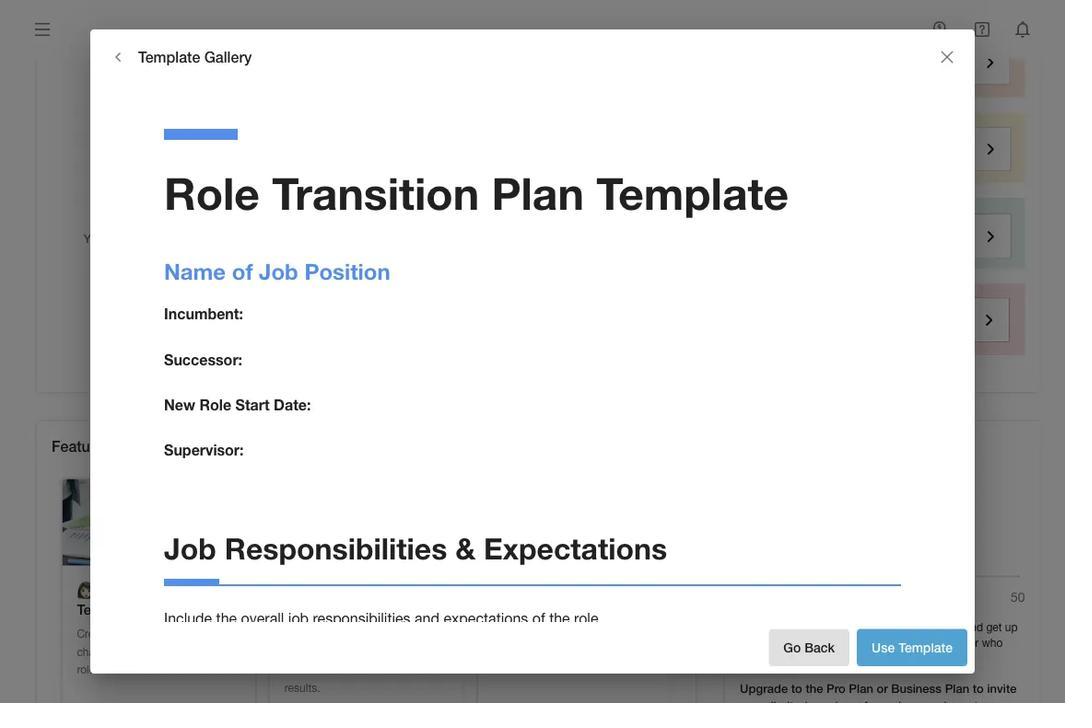 Task type: locate. For each thing, give the bounding box(es) containing it.
plan.
[[883, 637, 907, 650]]

your
[[860, 622, 882, 635], [539, 627, 561, 640], [634, 627, 655, 640], [394, 646, 416, 659]]

and down the that
[[356, 664, 374, 677]]

create inside 'create a modern interactive thesis as your work towards your degree.'
[[492, 609, 525, 622]]

0 vertical spatial team
[[769, 622, 794, 635]]

create up thesis
[[492, 609, 525, 622]]

and up project
[[415, 611, 440, 628]]

work
[[564, 627, 588, 640]]

1 vertical spatial members
[[871, 700, 923, 704]]

yet.
[[285, 232, 305, 246]]

to inside create customer survey project documents that allow your team to collaborate and monitor results.
[[285, 664, 294, 677]]

0 horizontal spatial team
[[419, 646, 443, 659]]

create up changing
[[77, 628, 110, 641]]

0 horizontal spatial members
[[797, 622, 844, 635]]

your right towards
[[634, 627, 655, 640]]

plan
[[491, 166, 584, 219], [170, 583, 198, 599], [849, 683, 873, 697], [945, 683, 969, 697]]

upgrade to the pro plan or business plan to invite an unlimited number of members and create a
[[740, 683, 1017, 704]]

1 horizontal spatial create
[[285, 628, 317, 641]]

back
[[804, 641, 835, 656]]

role up any
[[164, 166, 260, 219]]

opened
[[151, 232, 193, 246]]

1 horizontal spatial responsibilities
[[313, 611, 411, 628]]

1 vertical spatial of
[[532, 611, 545, 628]]

job down 📞
[[288, 611, 309, 628]]

the up the more
[[842, 637, 858, 650]]

1 vertical spatial role
[[199, 396, 231, 414]]

job down yet.
[[259, 258, 298, 284]]

0 vertical spatial job
[[259, 258, 298, 284]]

🎓thesis image
[[478, 480, 670, 567]]

1 vertical spatial team
[[419, 646, 443, 659]]

documents up give
[[768, 637, 824, 650]]

more
[[845, 653, 870, 666]]

responsibilities down "plans"
[[125, 646, 199, 659]]

members down or
[[871, 700, 923, 704]]

job inside role transition plan template dialog
[[288, 611, 309, 628]]

the
[[216, 611, 237, 628], [549, 611, 570, 628], [842, 637, 858, 650], [806, 683, 823, 697]]

transition
[[113, 628, 158, 641]]

roles.
[[77, 664, 104, 677]]

and
[[415, 611, 440, 628], [965, 622, 983, 635], [202, 646, 220, 659], [356, 664, 374, 677], [926, 700, 947, 704]]

of right the number
[[857, 700, 868, 704]]

to up the more
[[847, 622, 857, 635]]

job responsibilities & expectations
[[164, 532, 667, 567]]

of
[[232, 258, 253, 284], [532, 611, 545, 628], [857, 700, 868, 704]]

customer
[[302, 583, 365, 599]]

to up create
[[973, 683, 984, 697]]

a
[[528, 609, 534, 622]]

create down survey
[[285, 628, 317, 641]]

template
[[138, 48, 200, 66], [596, 166, 789, 219], [77, 602, 135, 619], [898, 641, 953, 656]]

team up 'go'
[[769, 622, 794, 635]]

create for 👩🏻💻transition plan template
[[77, 628, 110, 641]]

0 vertical spatial of
[[232, 258, 253, 284]]

create
[[492, 609, 525, 622], [77, 628, 110, 641], [285, 628, 317, 641]]

new
[[164, 396, 195, 414]]

job down between
[[223, 646, 239, 659]]

satisfaction
[[369, 583, 444, 599]]

1 vertical spatial responsibilities
[[125, 646, 199, 659]]

1 horizontal spatial of
[[532, 611, 545, 628]]

invite
[[987, 683, 1017, 697]]

free
[[861, 637, 880, 650]]

job up include
[[164, 532, 216, 567]]

include the overall job responsibilities and expectations of the role.
[[164, 611, 603, 628]]

your up 'free'
[[860, 622, 882, 635]]

0 vertical spatial role
[[164, 166, 260, 219]]

create
[[950, 700, 985, 704]]

use.
[[944, 653, 965, 666]]

team down project
[[419, 646, 443, 659]]

plans
[[161, 628, 188, 641]]

0 vertical spatial responsibilities
[[313, 611, 411, 628]]

0 horizontal spatial job
[[164, 532, 216, 567]]

the left role.
[[549, 611, 570, 628]]

create for 📞 customer satisfaction survey
[[285, 628, 317, 641]]

of inside upgrade to the pro plan or business plan to invite an unlimited number of members and create a
[[857, 700, 868, 704]]

to up the results.
[[285, 664, 294, 677]]

👩🏻💻transition plan template image
[[62, 480, 255, 567]]

or
[[877, 683, 888, 697]]

0 horizontal spatial create
[[77, 628, 110, 641]]

your up monitor
[[394, 646, 416, 659]]

of down '🎓thesis' at the bottom of the page
[[532, 611, 545, 628]]

0 vertical spatial members
[[797, 622, 844, 635]]

responsibilities inside role transition plan template dialog
[[313, 611, 411, 628]]

organization
[[901, 622, 961, 635]]

modern
[[537, 609, 575, 622]]

the inside upgrade to the pro plan or business plan to invite an unlimited number of members and create a
[[806, 683, 823, 697]]

documents inside create customer survey project documents that allow your team to collaborate and monitor results.
[[285, 646, 340, 659]]

responsibilities up customer on the bottom left of the page
[[313, 611, 411, 628]]

📞 customer satisfaction survey image
[[270, 480, 463, 567]]

1 vertical spatial job
[[223, 646, 239, 659]]

1 horizontal spatial job
[[259, 258, 298, 284]]

0 vertical spatial job
[[288, 611, 309, 628]]

team inside invite team members to your bit organization and get up to 50 documents on the free plan. each member who joins will give you 10 more documents to use.
[[769, 622, 794, 635]]

job inside create transition plans between changing responsibilities and job roles.
[[223, 646, 239, 659]]

expectations
[[444, 611, 528, 628]]

and left get
[[965, 622, 983, 635]]

1 horizontal spatial job
[[288, 611, 309, 628]]

to left use.
[[931, 653, 941, 666]]

0 horizontal spatial job
[[223, 646, 239, 659]]

plan inside '👩🏻💻transition plan template'
[[170, 583, 198, 599]]

go back
[[783, 641, 835, 656]]

documents up collaborate
[[285, 646, 340, 659]]

members
[[797, 622, 844, 635], [871, 700, 923, 704]]

start
[[235, 396, 270, 414]]

documents up the name of job position
[[219, 232, 282, 246]]

use template
[[872, 641, 953, 656]]

2 horizontal spatial create
[[492, 609, 525, 622]]

the up between
[[216, 611, 237, 628]]

create inside create transition plans between changing responsibilities and job roles.
[[77, 628, 110, 641]]

your inside create customer survey project documents that allow your team to collaborate and monitor results.
[[394, 646, 416, 659]]

and down between
[[202, 646, 220, 659]]

1 horizontal spatial team
[[769, 622, 794, 635]]

to
[[847, 622, 857, 635], [740, 637, 750, 650], [931, 653, 941, 666], [285, 664, 294, 677], [791, 683, 802, 697], [973, 683, 984, 697]]

1 horizontal spatial members
[[871, 700, 923, 704]]

get
[[986, 622, 1002, 635]]

create inside create customer survey project documents that allow your team to collaborate and monitor results.
[[285, 628, 317, 641]]

invite
[[740, 622, 766, 635]]

documents
[[219, 232, 282, 246], [768, 637, 824, 650], [285, 646, 340, 659], [873, 653, 928, 666]]

job
[[288, 611, 309, 628], [223, 646, 239, 659]]

2 vertical spatial of
[[857, 700, 868, 704]]

transition
[[272, 166, 479, 219]]

2 horizontal spatial of
[[857, 700, 868, 704]]

1 vertical spatial job
[[164, 532, 216, 567]]

go back button
[[769, 630, 850, 667]]

that
[[343, 646, 362, 659]]

role transition plan template
[[164, 166, 789, 219]]

use template button
[[857, 630, 967, 667]]

job
[[259, 258, 298, 284], [164, 532, 216, 567]]

create a modern interactive thesis as your work towards your degree.
[[492, 609, 655, 658]]

position
[[304, 258, 390, 284]]

0 horizontal spatial of
[[232, 258, 253, 284]]

create transition plans between changing responsibilities and job roles.
[[77, 628, 239, 677]]

pro
[[826, 683, 846, 697]]

of right name
[[232, 258, 253, 284]]

members up on
[[797, 622, 844, 635]]

📞 customer satisfaction survey
[[285, 583, 444, 619]]

your down "modern"
[[539, 627, 561, 640]]

role right new
[[199, 396, 231, 414]]

and down business
[[926, 700, 947, 704]]

name of job position
[[164, 258, 390, 284]]

expectations
[[484, 532, 667, 567]]

0 horizontal spatial responsibilities
[[125, 646, 199, 659]]

the up the number
[[806, 683, 823, 697]]



Task type: vqa. For each thing, say whether or not it's contained in the screenshot.


Task type: describe. For each thing, give the bounding box(es) containing it.
👩🏻💻transition
[[77, 583, 166, 599]]

upgrade
[[740, 683, 788, 697]]

an
[[740, 700, 754, 704]]

responsibilities
[[225, 532, 447, 567]]

50
[[753, 637, 765, 650]]

🎓thesis
[[492, 583, 548, 599]]

template inside button
[[898, 641, 953, 656]]

monitor
[[377, 664, 415, 677]]

plan inside dialog
[[491, 166, 584, 219]]

create for 🎓thesis
[[492, 609, 525, 622]]

responsibilities inside create transition plans between changing responsibilities and job roles.
[[125, 646, 199, 659]]

👩🏻💻transition plan template
[[77, 583, 198, 619]]

go
[[783, 641, 801, 656]]

featured templates
[[52, 439, 186, 456]]

incumbent:
[[164, 306, 243, 323]]

between
[[191, 628, 234, 641]]

include
[[164, 611, 212, 628]]

member
[[938, 637, 979, 650]]

who
[[982, 637, 1003, 650]]

on
[[827, 637, 839, 650]]

number
[[811, 700, 853, 704]]

project
[[405, 628, 440, 641]]

each
[[910, 637, 935, 650]]

your inside invite team members to your bit organization and get up to 50 documents on the free plan. each member who joins will give you 10 more documents to use.
[[860, 622, 882, 635]]

will
[[766, 653, 782, 666]]

thesis
[[492, 627, 521, 640]]

and inside upgrade to the pro plan or business plan to invite an unlimited number of members and create a
[[926, 700, 947, 704]]

&
[[455, 532, 476, 567]]

results.
[[285, 682, 320, 695]]

you
[[808, 653, 826, 666]]

haven't
[[107, 232, 148, 246]]

interactive
[[578, 609, 629, 622]]

members inside upgrade to the pro plan or business plan to invite an unlimited number of members and create a
[[871, 700, 923, 704]]

give
[[785, 653, 805, 666]]

customer
[[320, 628, 367, 641]]

changing
[[77, 646, 122, 659]]

degree.
[[492, 645, 530, 658]]

team inside create customer survey project documents that allow your team to collaborate and monitor results.
[[419, 646, 443, 659]]

date:
[[274, 396, 311, 414]]

template gallery
[[138, 48, 252, 66]]

the inside invite team members to your bit organization and get up to 50 documents on the free plan. each member who joins will give you 10 more documents to use.
[[842, 637, 858, 650]]

survey
[[285, 602, 328, 619]]

towards
[[591, 627, 631, 640]]

templates
[[116, 439, 186, 456]]

supervisor:
[[164, 442, 244, 459]]

and inside create customer survey project documents that allow your team to collaborate and monitor results.
[[356, 664, 374, 677]]

to left 50
[[740, 637, 750, 650]]

survey
[[370, 628, 402, 641]]

create customer survey project documents that allow your team to collaborate and monitor results.
[[285, 628, 443, 695]]

as
[[524, 627, 536, 640]]

overall
[[241, 611, 284, 628]]

role.
[[574, 611, 603, 628]]

gallery
[[204, 48, 252, 66]]

use
[[872, 641, 895, 656]]

to up unlimited
[[791, 683, 802, 697]]

new role start date:
[[164, 396, 311, 414]]

unlimited
[[757, 700, 808, 704]]

up
[[1005, 622, 1018, 635]]

you
[[83, 232, 104, 246]]

📞
[[285, 583, 298, 599]]

featured
[[52, 439, 112, 456]]

successor:
[[164, 351, 242, 369]]

any
[[196, 232, 216, 246]]

you haven't opened any documents yet.
[[83, 232, 305, 246]]

10
[[829, 653, 842, 666]]

joins
[[740, 653, 763, 666]]

allow
[[365, 646, 391, 659]]

template inside '👩🏻💻transition plan template'
[[77, 602, 135, 619]]

bit
[[885, 622, 898, 635]]

and inside role transition plan template dialog
[[415, 611, 440, 628]]

documents down plan.
[[873, 653, 928, 666]]

invite team members to your bit organization and get up to 50 documents on the free plan. each member who joins will give you 10 more documents to use.
[[740, 622, 1018, 666]]

and inside create transition plans between changing responsibilities and job roles.
[[202, 646, 220, 659]]

name
[[164, 258, 226, 284]]

members inside invite team members to your bit organization and get up to 50 documents on the free plan. each member who joins will give you 10 more documents to use.
[[797, 622, 844, 635]]

collaborate
[[297, 664, 353, 677]]

and inside invite team members to your bit organization and get up to 50 documents on the free plan. each member who joins will give you 10 more documents to use.
[[965, 622, 983, 635]]

business
[[891, 683, 942, 697]]

role transition plan template dialog
[[90, 29, 975, 704]]



